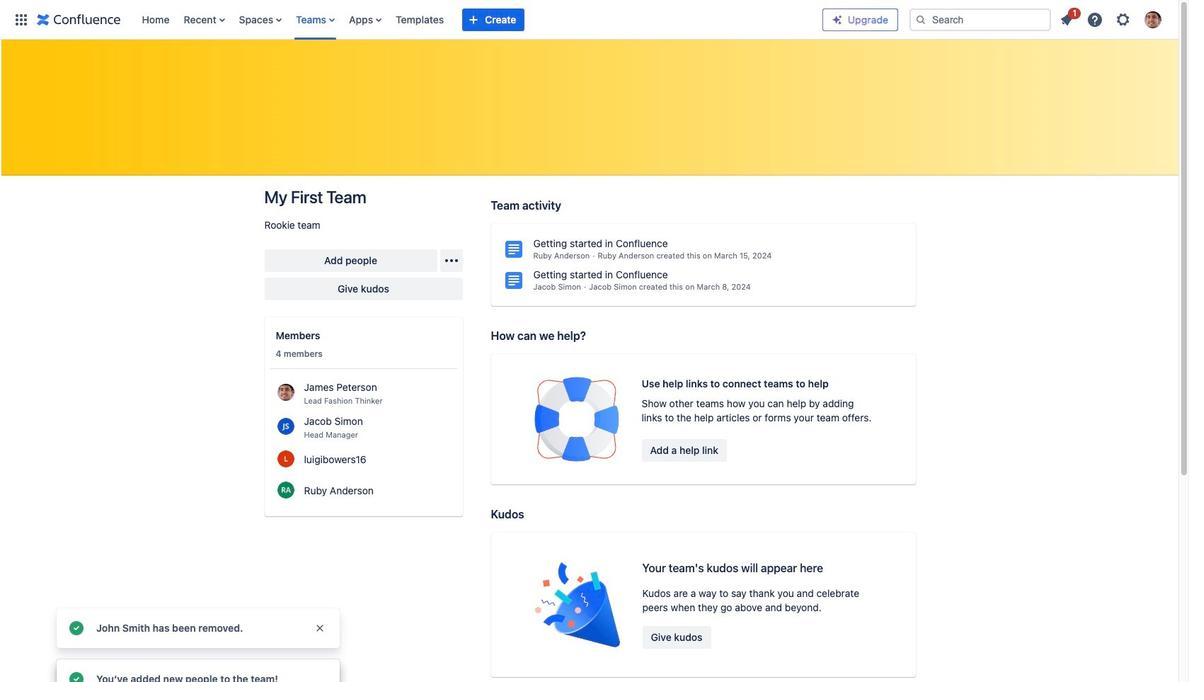Task type: vqa. For each thing, say whether or not it's contained in the screenshot.
Search Box
yes



Task type: locate. For each thing, give the bounding box(es) containing it.
success image
[[68, 671, 85, 682]]

1 success image from the top
[[68, 620, 85, 637]]

2 more information about this user image from the top
[[277, 450, 294, 467]]

None search field
[[910, 8, 1052, 31]]

1 vertical spatial more information about this user image
[[277, 450, 294, 467]]

confluence image
[[37, 11, 121, 28], [37, 11, 121, 28]]

banner
[[0, 0, 1179, 40]]

0 vertical spatial success image
[[68, 620, 85, 637]]

dismiss image
[[314, 623, 326, 634]]

more information about this user image
[[277, 418, 294, 435], [277, 450, 294, 467]]

list
[[135, 0, 823, 39], [1055, 5, 1171, 32]]

list item
[[1055, 5, 1082, 31]]

search image
[[916, 14, 927, 25]]

list for premium 'icon'
[[1055, 5, 1171, 32]]

1 vertical spatial more information about this user image
[[277, 481, 294, 498]]

0 vertical spatial more information about this user image
[[277, 384, 294, 401]]

1 vertical spatial success image
[[68, 671, 85, 682]]

0 vertical spatial more information about this user image
[[277, 418, 294, 435]]

success image
[[68, 620, 85, 637], [68, 671, 85, 682]]

1 more information about this user image from the top
[[277, 384, 294, 401]]

appswitcher icon image
[[13, 11, 30, 28]]

more information about this user image
[[277, 384, 294, 401], [277, 481, 294, 498]]

0 horizontal spatial list
[[135, 0, 823, 39]]

1 horizontal spatial list
[[1055, 5, 1171, 32]]



Task type: describe. For each thing, give the bounding box(es) containing it.
2 more information about this user image from the top
[[277, 481, 294, 498]]

2 success image from the top
[[68, 671, 85, 682]]

list item inside list
[[1055, 5, 1082, 31]]

1 more information about this user image from the top
[[277, 418, 294, 435]]

premium image
[[832, 14, 844, 25]]

your profile and preferences image
[[1145, 11, 1162, 28]]

list for appswitcher icon
[[135, 0, 823, 39]]

settings icon image
[[1116, 11, 1133, 28]]

actions image
[[443, 252, 460, 269]]

Search field
[[910, 8, 1052, 31]]

notification icon image
[[1059, 11, 1076, 28]]

global element
[[8, 0, 823, 39]]

help icon image
[[1087, 11, 1104, 28]]



